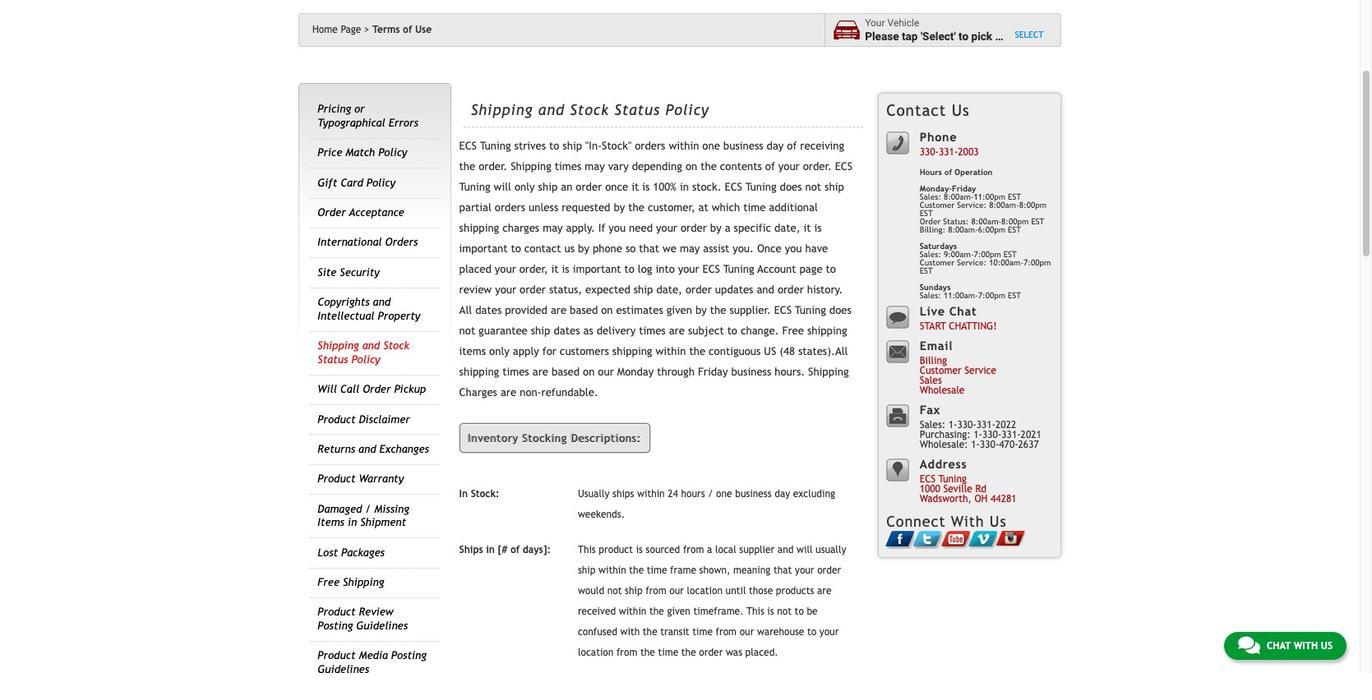 Task type: locate. For each thing, give the bounding box(es) containing it.
based up as
[[570, 304, 598, 317]]

in
[[459, 489, 468, 500]]

policy inside shipping and stock status policy link
[[351, 353, 380, 366]]

guarantee
[[479, 325, 528, 337]]

1000
[[920, 484, 940, 495]]

1 order. from the left
[[479, 160, 507, 173]]

0 horizontal spatial chat
[[949, 304, 977, 318]]

8:00pm
[[1019, 201, 1047, 210], [1001, 217, 1029, 226]]

day inside ecs tuning strives to ship "in-stock" orders within one business day of receiving the order. shipping times may vary depending on the contents of your order. ecs tuning will only ship an order once it is 100% in stock. ecs tuning does not ship partial orders unless requested by the customer, at which time additional shipping charges may apply. if you need your order by a specific date, it is important to contact us by phone so that we may assist you. once you have placed your order, it is important to log into your ecs tuning account page to review your order status, expected ship date, order updates and order history. all dates provided are based on estimates given by the supplier. ecs tuning does not guarantee ship dates as delivery times are subject to change. free shipping items only apply for customers shipping within the contiguous us (48 states).all shipping times are based on our monday through friday business hours. shipping charges are non-refundable.
[[767, 140, 784, 152]]

product
[[599, 544, 633, 556]]

confused
[[578, 627, 617, 638]]

guidelines for review
[[356, 620, 408, 632]]

0 vertical spatial day
[[767, 140, 784, 152]]

international orders
[[318, 236, 418, 249]]

0 vertical spatial in
[[680, 181, 689, 193]]

it up the have
[[804, 222, 811, 234]]

product warranty link
[[318, 473, 404, 485]]

1 horizontal spatial date,
[[774, 222, 800, 234]]

order down order,
[[520, 284, 546, 296]]

stock:
[[471, 489, 499, 500]]

0 vertical spatial us
[[952, 101, 970, 119]]

given up the transit
[[667, 606, 690, 618]]

2 service: from the top
[[957, 258, 987, 267]]

0 horizontal spatial it
[[551, 263, 559, 275]]

friday down contiguous
[[698, 366, 728, 378]]

2 vertical spatial a
[[707, 544, 712, 556]]

1 vertical spatial in
[[348, 516, 357, 529]]

1 vertical spatial chat
[[1267, 640, 1291, 652]]

a inside your vehicle please tap 'select' to pick a vehicle
[[995, 29, 1001, 42]]

meaning
[[733, 565, 771, 577]]

tuning inside address ecs tuning 1000 seville rd wadsworth, oh 44281
[[938, 474, 967, 485]]

history.
[[807, 284, 843, 296]]

unless
[[529, 201, 558, 214]]

saturdays
[[920, 242, 957, 251]]

orders
[[635, 140, 665, 152], [495, 201, 525, 214]]

are left subject
[[669, 325, 685, 337]]

sales: down billing:
[[920, 250, 941, 259]]

shipping
[[459, 222, 499, 234], [807, 325, 847, 337], [612, 345, 652, 358], [459, 366, 499, 378]]

2 horizontal spatial our
[[740, 627, 754, 638]]

2 horizontal spatial may
[[680, 243, 700, 255]]

0 horizontal spatial location
[[578, 647, 614, 659]]

1 vertical spatial our
[[669, 586, 684, 597]]

shipping down strives at the top of page
[[511, 160, 551, 173]]

you left the have
[[785, 243, 802, 255]]

only
[[515, 181, 535, 193], [489, 345, 510, 358]]

0 vertical spatial given
[[666, 304, 692, 317]]

given inside ecs tuning strives to ship "in-stock" orders within one business day of receiving the order. shipping times may vary depending on the contents of your order. ecs tuning will only ship an order once it is 100% in stock. ecs tuning does not ship partial orders unless requested by the customer, at which time additional shipping charges may apply. if you need your order by a specific date, it is important to contact us by phone so that we may assist you. once you have placed your order, it is important to log into your ecs tuning account page to review your order status, expected ship date, order updates and order history. all dates provided are based on estimates given by the supplier. ecs tuning does not guarantee ship dates as delivery times are subject to change. free shipping items only apply for customers shipping within the contiguous us (48 states).all shipping times are based on our monday through friday business hours. shipping charges are non-refundable.
[[666, 304, 692, 317]]

0 horizontal spatial will
[[494, 181, 511, 193]]

us
[[764, 345, 776, 358]]

0 vertical spatial this
[[578, 544, 596, 556]]

tuning down address
[[938, 474, 967, 485]]

1 horizontal spatial with
[[1294, 640, 1318, 652]]

1 vertical spatial shipping and stock status policy
[[318, 340, 409, 366]]

chat inside live chat start chatting!
[[949, 304, 977, 318]]

0 horizontal spatial dates
[[475, 304, 502, 317]]

chat
[[949, 304, 977, 318], [1267, 640, 1291, 652]]

posting for product media posting guidelines
[[391, 650, 427, 662]]

ship right would
[[625, 586, 643, 597]]

at
[[698, 201, 708, 214]]

in down damaged at the bottom left of the page
[[348, 516, 357, 529]]

and down product disclaimer link
[[358, 443, 376, 455]]

330- down phone in the right top of the page
[[920, 147, 939, 158]]

strives
[[514, 140, 546, 152]]

2 vertical spatial customer
[[920, 365, 962, 377]]

we
[[663, 243, 677, 255]]

date, down into
[[656, 284, 682, 296]]

2 vertical spatial may
[[680, 243, 700, 255]]

us for connect
[[990, 513, 1007, 530]]

1 horizontal spatial posting
[[391, 650, 427, 662]]

1 horizontal spatial free
[[782, 325, 804, 337]]

3 product from the top
[[318, 606, 355, 619]]

stock down property
[[383, 340, 409, 352]]

2003
[[958, 147, 979, 158]]

1 vertical spatial this
[[746, 606, 764, 618]]

order inside the hours of operation monday-friday sales: 8:00am-11:00pm est customer service: 8:00am-8:00pm est order status: 8:00am-8:00pm est billing: 8:00am-6:00pm est saturdays sales: 9:00am-7:00pm est customer service: 10:00am-7:00pm est sundays sales: 11:00am-7:00pm est
[[920, 217, 941, 226]]

0 vertical spatial with
[[620, 627, 640, 638]]

0 vertical spatial that
[[639, 243, 659, 255]]

0 vertical spatial times
[[555, 160, 581, 173]]

be
[[807, 606, 818, 618]]

0 vertical spatial 8:00pm
[[1019, 201, 1047, 210]]

1 vertical spatial customer
[[920, 258, 955, 267]]

guidelines inside product review posting guidelines
[[356, 620, 408, 632]]

11:00am-
[[944, 291, 978, 300]]

1 horizontal spatial this
[[746, 606, 764, 618]]

330-
[[920, 147, 939, 158], [957, 420, 976, 431], [982, 429, 1002, 441], [980, 439, 999, 451]]

0 horizontal spatial in
[[348, 516, 357, 529]]

1 horizontal spatial us
[[990, 513, 1007, 530]]

1 vertical spatial may
[[543, 222, 563, 234]]

ship down receiving
[[825, 181, 844, 193]]

1 horizontal spatial it
[[632, 181, 639, 193]]

one inside usually ships within 24 hours / one business day excluding weekends.
[[716, 489, 732, 500]]

0 vertical spatial does
[[780, 181, 802, 193]]

2 horizontal spatial order
[[920, 217, 941, 226]]

stock inside shipping and stock status policy
[[383, 340, 409, 352]]

330- inside phone 330-331-2003
[[920, 147, 939, 158]]

product review posting guidelines
[[318, 606, 408, 632]]

1 vertical spatial dates
[[554, 325, 580, 337]]

policy
[[665, 101, 709, 118], [378, 147, 407, 159], [366, 176, 395, 189], [351, 353, 380, 366]]

orders up charges
[[495, 201, 525, 214]]

ship down log
[[634, 284, 653, 296]]

that right so
[[639, 243, 659, 255]]

0 horizontal spatial important
[[459, 243, 508, 255]]

1 vertical spatial that
[[774, 565, 792, 577]]

this left product
[[578, 544, 596, 556]]

friday
[[952, 184, 976, 193], [698, 366, 728, 378]]

placed.
[[745, 647, 778, 659]]

ecs
[[459, 140, 477, 152], [835, 160, 852, 173], [725, 181, 742, 193], [703, 263, 720, 275], [774, 304, 792, 317], [920, 474, 936, 485]]

given inside this product is sourced from a local supplier and will usually ship within the time frame shown, meaning that your order would not ship from our location until those products are received within the given timeframe. this is not to be confused with the transit time from our warehouse to your location from the time the order was placed.
[[667, 606, 690, 618]]

1 vertical spatial with
[[1294, 640, 1318, 652]]

1 horizontal spatial will
[[797, 544, 813, 556]]

order down gift
[[318, 206, 346, 219]]

service
[[965, 365, 996, 377]]

sales: down fax
[[920, 420, 946, 431]]

0 vertical spatial business
[[723, 140, 763, 152]]

media
[[359, 650, 388, 662]]

are inside this product is sourced from a local supplier and will usually ship within the time frame shown, meaning that your order would not ship from our location until those products are received within the given timeframe. this is not to be confused with the transit time from our warehouse to your location from the time the order was placed.
[[817, 586, 832, 597]]

0 horizontal spatial stock
[[383, 340, 409, 352]]

updates
[[715, 284, 753, 296]]

0 vertical spatial friday
[[952, 184, 976, 193]]

important down phone
[[573, 263, 621, 275]]

0 vertical spatial a
[[995, 29, 1001, 42]]

chat right "comments" 'icon'
[[1267, 640, 1291, 652]]

shipping and stock status policy up will call order pickup
[[318, 340, 409, 366]]

1 horizontal spatial stock
[[570, 101, 609, 118]]

product inside product review posting guidelines
[[318, 606, 355, 619]]

property
[[378, 310, 420, 322]]

your right warehouse
[[819, 627, 839, 638]]

4 product from the top
[[318, 650, 355, 662]]

free shipping link
[[318, 576, 384, 589]]

disclaimer
[[359, 413, 410, 425]]

1 service: from the top
[[957, 201, 987, 210]]

to left the pick at right top
[[959, 29, 968, 42]]

this product is sourced from a local supplier and will usually ship within the time frame shown, meaning that your order would not ship from our location until those products are received within the given timeframe. this is not to be confused with the transit time from our warehouse to your location from the time the order was placed.
[[578, 544, 846, 659]]

in left [# at the left bottom of the page
[[486, 544, 495, 556]]

chatting!
[[949, 321, 997, 332]]

that
[[639, 243, 659, 255], [774, 565, 792, 577]]

2 horizontal spatial a
[[995, 29, 1001, 42]]

0 vertical spatial stock
[[570, 101, 609, 118]]

from down confused
[[617, 647, 637, 659]]

0 vertical spatial shipping and stock status policy
[[471, 101, 709, 118]]

from up frame
[[683, 544, 704, 556]]

posting down free shipping at the left of page
[[318, 620, 353, 632]]

posting inside product review posting guidelines
[[318, 620, 353, 632]]

1 horizontal spatial location
[[687, 586, 723, 597]]

so
[[626, 243, 636, 255]]

one inside ecs tuning strives to ship "in-stock" orders within one business day of receiving the order. shipping times may vary depending on the contents of your order. ecs tuning will only ship an order once it is 100% in stock. ecs tuning does not ship partial orders unless requested by the customer, at which time additional shipping charges may apply. if you need your order by a specific date, it is important to contact us by phone so that we may assist you. once you have placed your order, it is important to log into your ecs tuning account page to review your order status, expected ship date, order updates and order history. all dates provided are based on estimates given by the supplier. ecs tuning does not guarantee ship dates as delivery times are subject to change. free shipping items only apply for customers shipping within the contiguous us (48 states).all shipping times are based on our monday through friday business hours. shipping charges are non-refundable.
[[702, 140, 720, 152]]

330-331-2003 link
[[920, 147, 979, 158]]

not right would
[[607, 586, 622, 597]]

2 horizontal spatial us
[[1321, 640, 1333, 652]]

order,
[[519, 263, 548, 275]]

times up an
[[555, 160, 581, 173]]

supplier.
[[730, 304, 771, 317]]

shipping and stock status policy link
[[318, 340, 409, 366]]

lost packages
[[318, 546, 385, 559]]

would
[[578, 586, 604, 597]]

may
[[585, 160, 605, 173], [543, 222, 563, 234], [680, 243, 700, 255]]

0 horizontal spatial /
[[365, 503, 371, 515]]

0 vertical spatial you
[[609, 222, 626, 234]]

status up the will
[[318, 353, 348, 366]]

product for product warranty
[[318, 473, 355, 485]]

your
[[865, 17, 885, 29]]

price match policy
[[318, 147, 407, 159]]

day left excluding in the bottom of the page
[[775, 489, 790, 500]]

1 horizontal spatial you
[[785, 243, 802, 255]]

order
[[318, 206, 346, 219], [920, 217, 941, 226], [363, 383, 391, 396]]

0 horizontal spatial posting
[[318, 620, 353, 632]]

2 order. from the left
[[803, 160, 832, 173]]

0 vertical spatial one
[[702, 140, 720, 152]]

0 vertical spatial guidelines
[[356, 620, 408, 632]]

product inside the product media posting guidelines
[[318, 650, 355, 662]]

on down customers
[[583, 366, 595, 378]]

1 vertical spatial location
[[578, 647, 614, 659]]

our up was
[[740, 627, 754, 638]]

day inside usually ships within 24 hours / one business day excluding weekends.
[[775, 489, 790, 500]]

with right confused
[[620, 627, 640, 638]]

shipping and stock status policy
[[471, 101, 709, 118], [318, 340, 409, 366]]

times down apply
[[502, 366, 529, 378]]

is down those
[[767, 606, 774, 618]]

acceptance
[[349, 206, 404, 219]]

vehicle
[[887, 17, 919, 29]]

once
[[605, 181, 628, 193]]

0 horizontal spatial friday
[[698, 366, 728, 378]]

received
[[578, 606, 616, 618]]

0 horizontal spatial does
[[780, 181, 802, 193]]

important up the placed
[[459, 243, 508, 255]]

account
[[757, 263, 796, 275]]

1 horizontal spatial only
[[515, 181, 535, 193]]

based
[[570, 304, 598, 317], [552, 366, 580, 378]]

comments image
[[1238, 635, 1260, 655]]

to right page
[[826, 263, 836, 275]]

friday down operation
[[952, 184, 976, 193]]

1 vertical spatial guidelines
[[318, 663, 369, 673]]

free shipping
[[318, 576, 384, 589]]

1 vertical spatial one
[[716, 489, 732, 500]]

and
[[538, 101, 565, 118], [757, 284, 774, 296], [373, 296, 391, 309], [362, 340, 380, 352], [358, 443, 376, 455], [778, 544, 794, 556]]

delivery
[[597, 325, 636, 337]]

customers
[[560, 345, 609, 358]]

of inside the hours of operation monday-friday sales: 8:00am-11:00pm est customer service: 8:00am-8:00pm est order status: 8:00am-8:00pm est billing: 8:00am-6:00pm est saturdays sales: 9:00am-7:00pm est customer service: 10:00am-7:00pm est sundays sales: 11:00am-7:00pm est
[[944, 168, 952, 177]]

0 horizontal spatial that
[[639, 243, 659, 255]]

0 horizontal spatial with
[[620, 627, 640, 638]]

may down the "in-
[[585, 160, 605, 173]]

warehouse
[[757, 627, 804, 638]]

2 horizontal spatial times
[[639, 325, 666, 337]]

guidelines inside the product media posting guidelines
[[318, 663, 369, 673]]

0 horizontal spatial 331-
[[939, 147, 958, 158]]

1 vertical spatial free
[[318, 576, 339, 589]]

missing
[[374, 503, 409, 515]]

1 vertical spatial does
[[829, 304, 851, 317]]

business inside usually ships within 24 hours / one business day excluding weekends.
[[735, 489, 772, 500]]

it right the once
[[632, 181, 639, 193]]

are up be
[[817, 586, 832, 597]]

a inside this product is sourced from a local supplier and will usually ship within the time frame shown, meaning that your order would not ship from our location until those products are received within the given timeframe. this is not to be confused with the transit time from our warehouse to your location from the time the order was placed.
[[707, 544, 712, 556]]

within
[[669, 140, 699, 152], [656, 345, 686, 358], [637, 489, 665, 500], [599, 565, 626, 577], [619, 606, 646, 618]]

guidelines
[[356, 620, 408, 632], [318, 663, 369, 673]]

2 product from the top
[[318, 473, 355, 485]]

email
[[920, 339, 953, 353]]

est
[[1008, 192, 1021, 201], [920, 209, 933, 218], [1031, 217, 1044, 226], [1008, 225, 1021, 234], [1004, 250, 1017, 259], [920, 266, 933, 275], [1008, 291, 1021, 300]]

and down account
[[757, 284, 774, 296]]

4 sales: from the top
[[920, 420, 946, 431]]

/ up shipment
[[365, 503, 371, 515]]

1 vertical spatial will
[[797, 544, 813, 556]]

0 horizontal spatial order.
[[479, 160, 507, 173]]

and right supplier
[[778, 544, 794, 556]]

status inside shipping and stock status policy
[[318, 353, 348, 366]]

states).all
[[798, 345, 848, 358]]

based up refundable.
[[552, 366, 580, 378]]

order left status:
[[920, 217, 941, 226]]

9:00am-
[[944, 250, 974, 259]]

1 vertical spatial status
[[318, 353, 348, 366]]

1 product from the top
[[318, 413, 355, 425]]

address ecs tuning 1000 seville rd wadsworth, oh 44281
[[920, 457, 1017, 505]]

billing:
[[920, 225, 946, 234]]

2 vertical spatial it
[[551, 263, 559, 275]]

specific
[[734, 222, 771, 234]]

1 horizontal spatial /
[[708, 489, 713, 500]]

of left receiving
[[787, 140, 797, 152]]

and inside ecs tuning strives to ship "in-stock" orders within one business day of receiving the order. shipping times may vary depending on the contents of your order. ecs tuning will only ship an order once it is 100% in stock. ecs tuning does not ship partial orders unless requested by the customer, at which time additional shipping charges may apply. if you need your order by a specific date, it is important to contact us by phone so that we may assist you. once you have placed your order, it is important to log into your ecs tuning account page to review your order status, expected ship date, order updates and order history. all dates provided are based on estimates given by the supplier. ecs tuning does not guarantee ship dates as delivery times are subject to change. free shipping items only apply for customers shipping within the contiguous us (48 states).all shipping times are based on our monday through friday business hours. shipping charges are non-refundable.
[[757, 284, 774, 296]]

tuning up partial
[[459, 181, 490, 193]]

time up the specific
[[743, 201, 766, 214]]

free inside ecs tuning strives to ship "in-stock" orders within one business day of receiving the order. shipping times may vary depending on the contents of your order. ecs tuning will only ship an order once it is 100% in stock. ecs tuning does not ship partial orders unless requested by the customer, at which time additional shipping charges may apply. if you need your order by a specific date, it is important to contact us by phone so that we may assist you. once you have placed your order, it is important to log into your ecs tuning account page to review your order status, expected ship date, order updates and order history. all dates provided are based on estimates given by the supplier. ecs tuning does not guarantee ship dates as delivery times are subject to change. free shipping items only apply for customers shipping within the contiguous us (48 states).all shipping times are based on our monday through friday business hours. shipping charges are non-refundable.
[[782, 325, 804, 337]]

day left receiving
[[767, 140, 784, 152]]

business down contiguous
[[731, 366, 771, 378]]

order right the call
[[363, 383, 391, 396]]

policy up will call order pickup
[[351, 353, 380, 366]]

time inside ecs tuning strives to ship "in-stock" orders within one business day of receiving the order. shipping times may vary depending on the contents of your order. ecs tuning will only ship an order once it is 100% in stock. ecs tuning does not ship partial orders unless requested by the customer, at which time additional shipping charges may apply. if you need your order by a specific date, it is important to contact us by phone so that we may assist you. once you have placed your order, it is important to log into your ecs tuning account page to review your order status, expected ship date, order updates and order history. all dates provided are based on estimates given by the supplier. ecs tuning does not guarantee ship dates as delivery times are subject to change. free shipping items only apply for customers shipping within the contiguous us (48 states).all shipping times are based on our monday through friday business hours. shipping charges are non-refundable.
[[743, 201, 766, 214]]

contiguous
[[709, 345, 761, 358]]

not
[[805, 181, 821, 193], [459, 325, 475, 337], [607, 586, 622, 597], [777, 606, 792, 618]]

3 customer from the top
[[920, 365, 962, 377]]

and down copyrights and intellectual property
[[362, 340, 380, 352]]

posting right media
[[391, 650, 427, 662]]

will call order pickup
[[318, 383, 426, 396]]

1 vertical spatial stock
[[383, 340, 409, 352]]

one up contents
[[702, 140, 720, 152]]

0 vertical spatial will
[[494, 181, 511, 193]]

331- inside phone 330-331-2003
[[939, 147, 958, 158]]

on up stock.
[[686, 160, 697, 173]]

from down timeframe.
[[716, 627, 737, 638]]

sales: inside fax sales: 1-330-331-2022 purchasing: 1-330-331-2021 wholesale: 1-330-470-2637
[[920, 420, 946, 431]]

will inside this product is sourced from a local supplier and will usually ship within the time frame shown, meaning that your order would not ship from our location until those products are received within the given timeframe. this is not to be confused with the transit time from our warehouse to your location from the time the order was placed.
[[797, 544, 813, 556]]

posting inside the product media posting guidelines
[[391, 650, 427, 662]]

this down those
[[746, 606, 764, 618]]

within up through
[[656, 345, 686, 358]]

1 vertical spatial given
[[667, 606, 690, 618]]

hours.
[[775, 366, 805, 378]]

1 horizontal spatial shipping and stock status policy
[[471, 101, 709, 118]]

ecs down address
[[920, 474, 936, 485]]

excluding
[[793, 489, 835, 500]]

time down 'sourced'
[[647, 565, 667, 577]]

1 horizontal spatial that
[[774, 565, 792, 577]]

vary
[[608, 160, 629, 173]]

partial
[[459, 201, 491, 214]]

gift card policy link
[[318, 176, 395, 189]]

dates
[[475, 304, 502, 317], [554, 325, 580, 337]]

does down history.
[[829, 304, 851, 317]]

inventory stocking descriptions:
[[468, 432, 642, 444]]

1 vertical spatial times
[[639, 325, 666, 337]]

100%
[[653, 181, 677, 193]]

1 vertical spatial you
[[785, 243, 802, 255]]

in inside ecs tuning strives to ship "in-stock" orders within one business day of receiving the order. shipping times may vary depending on the contents of your order. ecs tuning will only ship an order once it is 100% in stock. ecs tuning does not ship partial orders unless requested by the customer, at which time additional shipping charges may apply. if you need your order by a specific date, it is important to contact us by phone so that we may assist you. once you have placed your order, it is important to log into your ecs tuning account page to review your order status, expected ship date, order updates and order history. all dates provided are based on estimates given by the supplier. ecs tuning does not guarantee ship dates as delivery times are subject to change. free shipping items only apply for customers shipping within the contiguous us (48 states).all shipping times are based on our monday through friday business hours. shipping charges are non-refundable.
[[680, 181, 689, 193]]

1 horizontal spatial orders
[[635, 140, 665, 152]]

email billing customer service sales wholesale
[[920, 339, 996, 397]]

service:
[[957, 201, 987, 210], [957, 258, 987, 267]]

0 horizontal spatial status
[[318, 353, 348, 366]]

2 horizontal spatial it
[[804, 222, 811, 234]]

policy up 'depending'
[[665, 101, 709, 118]]

1 vertical spatial us
[[990, 513, 1007, 530]]

stock up the "in-
[[570, 101, 609, 118]]

2 sales: from the top
[[920, 250, 941, 259]]

review
[[459, 284, 492, 296]]



Task type: vqa. For each thing, say whether or not it's contained in the screenshot.
Important to the bottom
yes



Task type: describe. For each thing, give the bounding box(es) containing it.
contact
[[524, 243, 561, 255]]

shipping up monday
[[612, 345, 652, 358]]

order left updates
[[686, 284, 712, 296]]

1 horizontal spatial 331-
[[976, 420, 996, 431]]

time down timeframe.
[[692, 627, 713, 638]]

0 horizontal spatial this
[[578, 544, 596, 556]]

to right strives at the top of page
[[549, 140, 559, 152]]

ecs down contents
[[725, 181, 742, 193]]

weekends.
[[578, 509, 625, 521]]

until
[[726, 586, 746, 597]]

by down the once
[[614, 201, 625, 214]]

descriptions:
[[571, 432, 642, 444]]

product for product review posting guidelines
[[318, 606, 355, 619]]

that inside ecs tuning strives to ship "in-stock" orders within one business day of receiving the order. shipping times may vary depending on the contents of your order. ecs tuning will only ship an order once it is 100% in stock. ecs tuning does not ship partial orders unless requested by the customer, at which time additional shipping charges may apply. if you need your order by a specific date, it is important to contact us by phone so that we may assist you. once you have placed your order, it is important to log into your ecs tuning account page to review your order status, expected ship date, order updates and order history. all dates provided are based on estimates given by the supplier. ecs tuning does not guarantee ship dates as delivery times are subject to change. free shipping items only apply for customers shipping within the contiguous us (48 states).all shipping times are based on our monday through friday business hours. shipping charges are non-refundable.
[[639, 243, 659, 255]]

those
[[749, 586, 773, 597]]

0 vertical spatial date,
[[774, 222, 800, 234]]

order down at
[[681, 222, 707, 234]]

subject
[[688, 325, 724, 337]]

hours of operation monday-friday sales: 8:00am-11:00pm est customer service: 8:00am-8:00pm est order status: 8:00am-8:00pm est billing: 8:00am-6:00pm est saturdays sales: 9:00am-7:00pm est customer service: 10:00am-7:00pm est sundays sales: 11:00am-7:00pm est
[[920, 168, 1051, 300]]

friday inside the hours of operation monday-friday sales: 8:00am-11:00pm est customer service: 8:00am-8:00pm est order status: 8:00am-8:00pm est billing: 8:00am-6:00pm est saturdays sales: 9:00am-7:00pm est customer service: 10:00am-7:00pm est sundays sales: 11:00am-7:00pm est
[[952, 184, 976, 193]]

7:00pm right 9:00am-
[[1024, 258, 1051, 267]]

if
[[598, 222, 605, 234]]

shipping down partial
[[459, 222, 499, 234]]

0 horizontal spatial you
[[609, 222, 626, 234]]

is up status,
[[562, 263, 569, 275]]

copyrights
[[318, 296, 370, 309]]

returns and exchanges
[[318, 443, 429, 455]]

wadsworth,
[[920, 494, 972, 505]]

not up warehouse
[[777, 606, 792, 618]]

you.
[[733, 243, 754, 255]]

tuning down history.
[[795, 304, 826, 317]]

pricing or typographical errors
[[318, 103, 418, 129]]

0 vertical spatial location
[[687, 586, 723, 597]]

1 horizontal spatial in
[[486, 544, 495, 556]]

1 horizontal spatial on
[[601, 304, 613, 317]]

stock.
[[692, 181, 721, 193]]

order left was
[[699, 647, 723, 659]]

your up we
[[656, 222, 677, 234]]

by right us
[[578, 243, 589, 255]]

not down all
[[459, 325, 475, 337]]

2 customer from the top
[[920, 258, 955, 267]]

will inside ecs tuning strives to ship "in-stock" orders within one business day of receiving the order. shipping times may vary depending on the contents of your order. ecs tuning will only ship an order once it is 100% in stock. ecs tuning does not ship partial orders unless requested by the customer, at which time additional shipping charges may apply. if you need your order by a specific date, it is important to contact us by phone so that we may assist you. once you have placed your order, it is important to log into your ecs tuning account page to review your order status, expected ship date, order updates and order history. all dates provided are based on estimates given by the supplier. ecs tuning does not guarantee ship dates as delivery times are subject to change. free shipping items only apply for customers shipping within the contiguous us (48 states).all shipping times are based on our monday through friday business hours. shipping charges are non-refundable.
[[494, 181, 511, 193]]

that inside this product is sourced from a local supplier and will usually ship within the time frame shown, meaning that your order would not ship from our location until those products are received within the given timeframe. this is not to be confused with the transit time from our warehouse to your location from the time the order was placed.
[[774, 565, 792, 577]]

tuning down you.
[[723, 263, 754, 275]]

into
[[656, 263, 675, 275]]

11:00pm
[[974, 192, 1005, 201]]

0 vertical spatial based
[[570, 304, 598, 317]]

your up additional
[[778, 160, 800, 173]]

1- left 2022
[[974, 429, 982, 441]]

site security link
[[318, 266, 380, 279]]

once
[[757, 243, 782, 255]]

provided
[[505, 304, 547, 317]]

of left use
[[403, 24, 412, 35]]

ships in [# of days]:
[[459, 544, 551, 556]]

2022
[[996, 420, 1016, 431]]

lost
[[318, 546, 338, 559]]

to left log
[[624, 263, 635, 275]]

need
[[629, 222, 653, 234]]

transit
[[660, 627, 689, 638]]

phone
[[593, 243, 622, 255]]

ship up would
[[578, 565, 596, 577]]

is up the have
[[814, 222, 822, 234]]

1 vertical spatial based
[[552, 366, 580, 378]]

errors
[[389, 117, 418, 129]]

damaged / missing items in shipment
[[318, 503, 409, 529]]

(48
[[780, 345, 795, 358]]

friday inside ecs tuning strives to ship "in-stock" orders within one business day of receiving the order. shipping times may vary depending on the contents of your order. ecs tuning will only ship an order once it is 100% in stock. ecs tuning does not ship partial orders unless requested by the customer, at which time additional shipping charges may apply. if you need your order by a specific date, it is important to contact us by phone so that we may assist you. once you have placed your order, it is important to log into your ecs tuning account page to review your order status, expected ship date, order updates and order history. all dates provided are based on estimates given by the supplier. ecs tuning does not guarantee ship dates as delivery times are subject to change. free shipping items only apply for customers shipping within the contiguous us (48 states).all shipping times are based on our monday through friday business hours. shipping charges are non-refundable.
[[698, 366, 728, 378]]

shipping down packages
[[343, 576, 384, 589]]

to inside your vehicle please tap 'select' to pick a vehicle
[[959, 29, 968, 42]]

are down the for
[[532, 366, 548, 378]]

330- left 2637
[[982, 429, 1002, 441]]

policy right card
[[366, 176, 395, 189]]

is left 100%
[[642, 181, 650, 193]]

order acceptance
[[318, 206, 404, 219]]

1 horizontal spatial times
[[555, 160, 581, 173]]

1 horizontal spatial order
[[363, 383, 391, 396]]

of right [# at the left bottom of the page
[[510, 544, 520, 556]]

product for product disclaimer
[[318, 413, 355, 425]]

1 customer from the top
[[920, 201, 955, 210]]

requested
[[562, 201, 610, 214]]

/ inside damaged / missing items in shipment
[[365, 503, 371, 515]]

2 vertical spatial times
[[502, 366, 529, 378]]

and inside copyrights and intellectual property
[[373, 296, 391, 309]]

2 horizontal spatial 331-
[[1002, 429, 1021, 441]]

page
[[799, 263, 823, 275]]

terms of use
[[372, 24, 432, 35]]

order down account
[[778, 284, 804, 296]]

fax sales: 1-330-331-2022 purchasing: 1-330-331-2021 wholesale: 1-330-470-2637
[[920, 403, 1041, 451]]

change.
[[741, 325, 779, 337]]

international orders link
[[318, 236, 418, 249]]

0 horizontal spatial orders
[[495, 201, 525, 214]]

by up assist
[[710, 222, 722, 234]]

shipping up charges
[[459, 366, 499, 378]]

0 horizontal spatial on
[[583, 366, 595, 378]]

are left non-
[[501, 386, 516, 399]]

1 horizontal spatial does
[[829, 304, 851, 317]]

and inside this product is sourced from a local supplier and will usually ship within the time frame shown, meaning that your order would not ship from our location until those products are received within the given timeframe. this is not to be confused with the transit time from our warehouse to your location from the time the order was placed.
[[778, 544, 794, 556]]

8:00am- down the 11:00pm
[[971, 217, 1001, 226]]

to up contiguous
[[727, 325, 737, 337]]

in inside damaged / missing items in shipment
[[348, 516, 357, 529]]

ecs down assist
[[703, 263, 720, 275]]

/ inside usually ships within 24 hours / one business day excluding weekends.
[[708, 489, 713, 500]]

oh
[[975, 494, 988, 505]]

to down charges
[[511, 243, 521, 255]]

to down be
[[807, 627, 816, 638]]

live
[[920, 304, 945, 318]]

of right contents
[[765, 160, 775, 173]]

home page link
[[312, 24, 369, 35]]

1 vertical spatial business
[[731, 366, 771, 378]]

your left order,
[[495, 263, 516, 275]]

3 sales: from the top
[[920, 291, 941, 300]]

phone 330-331-2003
[[920, 130, 979, 158]]

ecs up partial
[[459, 140, 477, 152]]

0 horizontal spatial shipping and stock status policy
[[318, 340, 409, 366]]

call
[[340, 383, 359, 396]]

product disclaimer
[[318, 413, 410, 425]]

our inside ecs tuning strives to ship "in-stock" orders within one business day of receiving the order. shipping times may vary depending on the contents of your order. ecs tuning will only ship an order once it is 100% in stock. ecs tuning does not ship partial orders unless requested by the customer, at which time additional shipping charges may apply. if you need your order by a specific date, it is important to contact us by phone so that we may assist you. once you have placed your order, it is important to log into your ecs tuning account page to review your order status, expected ship date, order updates and order history. all dates provided are based on estimates given by the supplier. ecs tuning does not guarantee ship dates as delivery times are subject to change. free shipping items only apply for customers shipping within the contiguous us (48 states).all shipping times are based on our monday through friday business hours. shipping charges are non-refundable.
[[598, 366, 614, 378]]

estimates
[[616, 304, 663, 317]]

shipping down intellectual
[[318, 340, 359, 352]]

tuning left strives at the top of page
[[480, 140, 511, 152]]

within down product
[[599, 565, 626, 577]]

usually
[[816, 544, 846, 556]]

depending
[[632, 160, 682, 173]]

contact us
[[886, 101, 970, 119]]

order up requested in the left of the page
[[576, 181, 602, 193]]

within up 'depending'
[[669, 140, 699, 152]]

is left 'sourced'
[[636, 544, 643, 556]]

status:
[[943, 217, 969, 226]]

7:00pm down 6:00pm
[[974, 250, 1001, 259]]

shipping up strives at the top of page
[[471, 101, 533, 118]]

1 sales: from the top
[[920, 192, 941, 201]]

within right received
[[619, 606, 646, 618]]

ecs up change.
[[774, 304, 792, 317]]

ships
[[459, 544, 483, 556]]

customer inside the email billing customer service sales wholesale
[[920, 365, 962, 377]]

6:00pm
[[978, 225, 1005, 234]]

and up strives at the top of page
[[538, 101, 565, 118]]

products
[[776, 586, 814, 597]]

2 vertical spatial our
[[740, 627, 754, 638]]

ecs inside address ecs tuning 1000 seville rd wadsworth, oh 44281
[[920, 474, 936, 485]]

damaged / missing items in shipment link
[[318, 503, 409, 529]]

shipping up 'states).all'
[[807, 325, 847, 337]]

your right into
[[678, 263, 699, 275]]

with inside this product is sourced from a local supplier and will usually ship within the time frame shown, meaning that your order would not ship from our location until those products are received within the given timeframe. this is not to be confused with the transit time from our warehouse to your location from the time the order was placed.
[[620, 627, 640, 638]]

0 vertical spatial dates
[[475, 304, 502, 317]]

posting for product review posting guidelines
[[318, 620, 353, 632]]

usually ships within 24 hours / one business day excluding weekends.
[[578, 489, 835, 521]]

from down 'sourced'
[[645, 586, 666, 597]]

billing
[[920, 355, 947, 367]]

start chatting! link
[[920, 321, 997, 332]]

ship left an
[[538, 181, 558, 193]]

330- down 2022
[[980, 439, 999, 451]]

1 vertical spatial date,
[[656, 284, 682, 296]]

within inside usually ships within 24 hours / one business day excluding weekends.
[[637, 489, 665, 500]]

apply
[[513, 345, 539, 358]]

8:00am- up 9:00am-
[[948, 225, 978, 234]]

start
[[920, 321, 946, 332]]

address
[[920, 457, 967, 471]]

1 horizontal spatial chat
[[1267, 640, 1291, 652]]

0 horizontal spatial only
[[489, 345, 510, 358]]

connect
[[886, 513, 946, 530]]

0 horizontal spatial may
[[543, 222, 563, 234]]

your up "provided"
[[495, 284, 516, 296]]

additional
[[769, 201, 818, 214]]

0 horizontal spatial free
[[318, 576, 339, 589]]

order down usually
[[817, 565, 841, 577]]

in stock:
[[459, 489, 499, 500]]

us
[[564, 243, 575, 255]]

8:00am- up 6:00pm
[[989, 201, 1019, 210]]

330- up wholesale:
[[957, 420, 976, 431]]

1 vertical spatial 8:00pm
[[1001, 217, 1029, 226]]

1- right wholesale:
[[971, 439, 980, 451]]

a inside ecs tuning strives to ship "in-stock" orders within one business day of receiving the order. shipping times may vary depending on the contents of your order. ecs tuning will only ship an order once it is 100% in stock. ecs tuning does not ship partial orders unless requested by the customer, at which time additional shipping charges may apply. if you need your order by a specific date, it is important to contact us by phone so that we may assist you. once you have placed your order, it is important to log into your ecs tuning account page to review your order status, expected ship date, order updates and order history. all dates provided are based on estimates given by the supplier. ecs tuning does not guarantee ship dates as delivery times are subject to change. free shipping items only apply for customers shipping within the contiguous us (48 states).all shipping times are based on our monday through friday business hours. shipping charges are non-refundable.
[[725, 222, 731, 234]]

timeframe.
[[693, 606, 744, 618]]

ship up the for
[[531, 325, 550, 337]]

0 vertical spatial it
[[632, 181, 639, 193]]

time down the transit
[[658, 647, 678, 659]]

hours
[[920, 168, 942, 177]]

policy down the errors
[[378, 147, 407, 159]]

1 horizontal spatial our
[[669, 586, 684, 597]]

site security
[[318, 266, 380, 279]]

supplier
[[739, 544, 775, 556]]

select link
[[1015, 29, 1044, 40]]

purchasing:
[[920, 429, 971, 441]]

match
[[345, 147, 375, 159]]

to left be
[[795, 606, 804, 618]]

guidelines for media
[[318, 663, 369, 673]]

1 vertical spatial important
[[573, 263, 621, 275]]

8:00am- up status:
[[944, 192, 974, 201]]

1- up wholesale:
[[948, 420, 957, 431]]

by up subject
[[695, 304, 707, 317]]

product warranty
[[318, 473, 404, 485]]

product for product media posting guidelines
[[318, 650, 355, 662]]

0 vertical spatial on
[[686, 160, 697, 173]]

intellectual
[[318, 310, 375, 322]]

vehicle
[[1004, 29, 1040, 42]]

1 horizontal spatial may
[[585, 160, 605, 173]]

stocking
[[522, 432, 567, 444]]

phone
[[920, 130, 957, 144]]

monday-
[[920, 184, 952, 193]]

charges
[[459, 386, 497, 399]]

are down status,
[[551, 304, 567, 317]]

us for chat
[[1321, 640, 1333, 652]]

or
[[354, 103, 365, 115]]

your up products in the bottom of the page
[[795, 565, 814, 577]]

customer,
[[648, 201, 695, 214]]

0 horizontal spatial order
[[318, 206, 346, 219]]

ecs down receiving
[[835, 160, 852, 173]]

receiving
[[800, 140, 844, 152]]

ship left the "in-
[[563, 140, 582, 152]]

shipping down 'states).all'
[[808, 366, 849, 378]]

not up additional
[[805, 181, 821, 193]]

sourced
[[646, 544, 680, 556]]

product disclaimer link
[[318, 413, 410, 425]]

site
[[318, 266, 337, 279]]

tuning down contents
[[745, 181, 777, 193]]

1 horizontal spatial status
[[614, 101, 660, 118]]

0 vertical spatial only
[[515, 181, 535, 193]]

customer service link
[[920, 365, 996, 377]]

7:00pm down 10:00am-
[[978, 291, 1005, 300]]



